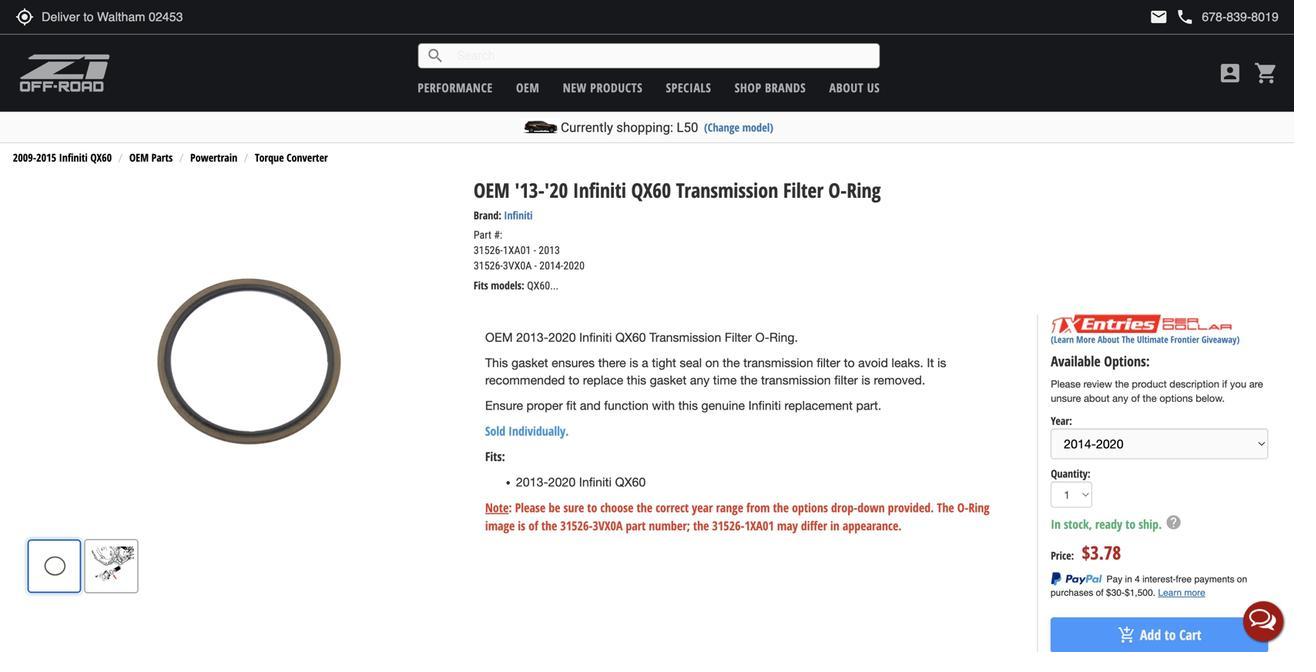 Task type: vqa. For each thing, say whether or not it's contained in the screenshot.
to
yes



Task type: describe. For each thing, give the bounding box(es) containing it.
the down options:
[[1116, 378, 1130, 390]]

2013
[[539, 244, 560, 257]]

2020 inside oem '13-'20 infiniti qx60 transmission filter o-ring brand: infiniti part #: 31526-1xa01 - 2013 31526-3vx0a - 2014-2020 fits models: qx60...
[[564, 260, 585, 272]]

please inside : please be sure to choose the correct year range from the options drop-down provided. the o-ring image is of the 31526-3vx0a part number; the 31526-1xa01 may differ in appearance.
[[515, 500, 546, 516]]

powertrain
[[190, 150, 238, 165]]

filter for ring.
[[725, 331, 752, 345]]

and
[[580, 399, 601, 413]]

add_shopping_cart add to cart
[[1118, 626, 1202, 645]]

infiniti down '13-
[[504, 208, 533, 223]]

ensure proper fit and function with this genuine infiniti replacement part.
[[485, 399, 882, 413]]

2009-2015 infiniti qx60 link
[[13, 150, 112, 165]]

add_shopping_cart
[[1118, 627, 1137, 645]]

transmission for ring.
[[650, 331, 722, 345]]

to right add at the bottom of page
[[1165, 626, 1177, 645]]

2009-
[[13, 150, 36, 165]]

2 vertical spatial 2020
[[549, 476, 576, 490]]

in stock, ready to ship. help
[[1051, 514, 1183, 533]]

$3.78
[[1082, 541, 1122, 566]]

l50
[[677, 120, 699, 135]]

us
[[868, 79, 880, 96]]

about inside (learn more about the ultimate frontier giveaway) available options: please review the product description if you are unsure about any of the options below.
[[1098, 333, 1120, 346]]

drop-
[[832, 500, 858, 516]]

product
[[1133, 378, 1167, 390]]

the down be
[[542, 518, 558, 534]]

oem parts
[[129, 150, 173, 165]]

currently
[[561, 120, 613, 135]]

review
[[1084, 378, 1113, 390]]

frontier
[[1171, 333, 1200, 346]]

part
[[474, 229, 492, 242]]

31526- up fits
[[474, 260, 503, 272]]

3vx0a inside : please be sure to choose the correct year range from the options drop-down provided. the o-ring image is of the 31526-3vx0a part number; the 31526-1xa01 may differ in appearance.
[[593, 518, 623, 534]]

price:
[[1051, 549, 1075, 563]]

is right it
[[938, 356, 947, 370]]

phone
[[1176, 8, 1195, 26]]

is down avoid
[[862, 374, 871, 388]]

infiniti right ''20'
[[573, 176, 627, 204]]

1 vertical spatial this
[[679, 399, 698, 413]]

2015
[[36, 150, 56, 165]]

oem link
[[516, 79, 540, 96]]

converter
[[287, 150, 328, 165]]

qx60 inside oem '13-'20 infiniti qx60 transmission filter o-ring brand: infiniti part #: 31526-1xa01 - 2013 31526-3vx0a - 2014-2020 fits models: qx60...
[[632, 176, 671, 204]]

shopping:
[[617, 120, 674, 135]]

1 vertical spatial 2020
[[549, 331, 576, 345]]

sold
[[485, 423, 506, 440]]

note
[[485, 500, 509, 516]]

to inside : please be sure to choose the correct year range from the options drop-down provided. the o-ring image is of the 31526-3vx0a part number; the 31526-1xa01 may differ in appearance.
[[588, 500, 598, 516]]

2013-2020 infiniti qx60
[[516, 476, 646, 490]]

shop brands link
[[735, 79, 806, 96]]

phone link
[[1176, 8, 1279, 26]]

1xa01 inside : please be sure to choose the correct year range from the options drop-down provided. the o-ring image is of the 31526-3vx0a part number; the 31526-1xa01 may differ in appearance.
[[745, 518, 775, 534]]

ring.
[[770, 331, 798, 345]]

account_box link
[[1215, 61, 1247, 86]]

(change model) link
[[705, 120, 774, 135]]

fits:
[[485, 449, 505, 465]]

if
[[1223, 378, 1228, 390]]

mail link
[[1150, 8, 1169, 26]]

qx60 up a
[[616, 331, 646, 345]]

(learn
[[1051, 333, 1075, 346]]

infiniti up sure
[[579, 476, 612, 490]]

#:
[[494, 229, 503, 242]]

0 vertical spatial -
[[534, 244, 537, 257]]

torque converter link
[[255, 150, 328, 165]]

31526- down sure
[[561, 518, 593, 534]]

(change
[[705, 120, 740, 135]]

new products link
[[563, 79, 643, 96]]

z1 motorsports logo image
[[19, 54, 111, 92]]

stock,
[[1064, 516, 1093, 533]]

qx60...
[[527, 280, 559, 292]]

oem for 2013-
[[485, 331, 513, 345]]

add
[[1141, 626, 1162, 645]]

unsure
[[1051, 393, 1082, 405]]

ready
[[1096, 516, 1123, 533]]

shopping_cart link
[[1251, 61, 1279, 86]]

the inside (learn more about the ultimate frontier giveaway) available options: please review the product description if you are unsure about any of the options below.
[[1122, 333, 1135, 346]]

products
[[591, 79, 643, 96]]

31526- down range
[[713, 518, 745, 534]]

genuine
[[702, 399, 745, 413]]

the up may on the bottom of page
[[773, 500, 789, 516]]

qx60 left oem parts link
[[90, 150, 112, 165]]

part
[[626, 518, 646, 534]]

a
[[642, 356, 649, 370]]

filter for ring
[[784, 176, 824, 204]]

new products
[[563, 79, 643, 96]]

sure
[[564, 500, 584, 516]]

the down year
[[694, 518, 710, 534]]

31526- down part
[[474, 244, 503, 257]]

the right the time
[[741, 374, 758, 388]]

removed.
[[874, 374, 926, 388]]

my_location
[[15, 8, 34, 26]]

please inside (learn more about the ultimate frontier giveaway) available options: please review the product description if you are unsure about any of the options below.
[[1051, 378, 1081, 390]]

oem left new
[[516, 79, 540, 96]]

1xa01 inside oem '13-'20 infiniti qx60 transmission filter o-ring brand: infiniti part #: 31526-1xa01 - 2013 31526-3vx0a - 2014-2020 fits models: qx60...
[[503, 244, 531, 257]]

quantity:
[[1051, 467, 1091, 481]]

the up part
[[637, 500, 653, 516]]

on
[[706, 356, 720, 370]]

powertrain link
[[190, 150, 238, 165]]

Search search field
[[445, 44, 880, 68]]

choose
[[601, 500, 634, 516]]

options inside (learn more about the ultimate frontier giveaway) available options: please review the product description if you are unsure about any of the options below.
[[1160, 393, 1194, 405]]

0 vertical spatial filter
[[817, 356, 841, 370]]

the up the time
[[723, 356, 740, 370]]

(learn more about the ultimate frontier giveaway) link
[[1051, 333, 1240, 346]]

mail
[[1150, 8, 1169, 26]]

correct
[[656, 500, 689, 516]]

time
[[713, 374, 737, 388]]

new
[[563, 79, 587, 96]]

shopping_cart
[[1255, 61, 1279, 86]]

avoid
[[859, 356, 889, 370]]

fit
[[567, 399, 577, 413]]

is inside : please be sure to choose the correct year range from the options drop-down provided. the o-ring image is of the 31526-3vx0a part number; the 31526-1xa01 may differ in appearance.
[[518, 518, 526, 534]]

from
[[747, 500, 770, 516]]

in
[[1051, 516, 1061, 533]]

below.
[[1196, 393, 1226, 405]]

price: $3.78
[[1051, 541, 1122, 566]]

infiniti right genuine
[[749, 399, 782, 413]]



Task type: locate. For each thing, give the bounding box(es) containing it.
1xa01 left 2013
[[503, 244, 531, 257]]

mail phone
[[1150, 8, 1195, 26]]

tight
[[652, 356, 677, 370]]

about right 'more'
[[1098, 333, 1120, 346]]

0 horizontal spatial gasket
[[512, 356, 549, 370]]

filter inside oem '13-'20 infiniti qx60 transmission filter o-ring brand: infiniti part #: 31526-1xa01 - 2013 31526-3vx0a - 2014-2020 fits models: qx60...
[[784, 176, 824, 204]]

2 vertical spatial o-
[[958, 500, 969, 516]]

year:
[[1051, 414, 1073, 429]]

0 vertical spatial options
[[1160, 393, 1194, 405]]

it
[[927, 356, 935, 370]]

0 horizontal spatial please
[[515, 500, 546, 516]]

0 vertical spatial ring
[[847, 176, 881, 204]]

cart
[[1180, 626, 1202, 645]]

any inside this gasket ensures there is a tight seal on the transmission filter to avoid leaks. it is recommended to replace this gasket any time the transmission filter is removed.
[[690, 374, 710, 388]]

about
[[1084, 393, 1110, 405]]

1 horizontal spatial the
[[1122, 333, 1135, 346]]

1 vertical spatial transmission
[[650, 331, 722, 345]]

0 vertical spatial filter
[[784, 176, 824, 204]]

you
[[1231, 378, 1247, 390]]

1 vertical spatial 3vx0a
[[593, 518, 623, 534]]

this inside this gasket ensures there is a tight seal on the transmission filter to avoid leaks. it is recommended to replace this gasket any time the transmission filter is removed.
[[627, 374, 647, 388]]

(learn more about the ultimate frontier giveaway) available options: please review the product description if you are unsure about any of the options below.
[[1051, 333, 1264, 405]]

transmission
[[676, 176, 779, 204], [650, 331, 722, 345]]

1 vertical spatial the
[[938, 500, 955, 516]]

gasket up recommended
[[512, 356, 549, 370]]

1 horizontal spatial about
[[1098, 333, 1120, 346]]

transmission down (change
[[676, 176, 779, 204]]

ultimate
[[1138, 333, 1169, 346]]

1 vertical spatial any
[[1113, 393, 1129, 405]]

performance link
[[418, 79, 493, 96]]

3vx0a down choose at the left bottom of page
[[593, 518, 623, 534]]

transmission for ring
[[676, 176, 779, 204]]

the
[[723, 356, 740, 370], [741, 374, 758, 388], [1116, 378, 1130, 390], [1143, 393, 1157, 405], [637, 500, 653, 516], [773, 500, 789, 516], [542, 518, 558, 534], [694, 518, 710, 534]]

ring inside oem '13-'20 infiniti qx60 transmission filter o-ring brand: infiniti part #: 31526-1xa01 - 2013 31526-3vx0a - 2014-2020 fits models: qx60...
[[847, 176, 881, 204]]

oem inside oem '13-'20 infiniti qx60 transmission filter o-ring brand: infiniti part #: 31526-1xa01 - 2013 31526-3vx0a - 2014-2020 fits models: qx60...
[[474, 176, 510, 204]]

1 vertical spatial please
[[515, 500, 546, 516]]

gasket
[[512, 356, 549, 370], [650, 374, 687, 388]]

1 horizontal spatial 1xa01
[[745, 518, 775, 534]]

1 vertical spatial -
[[535, 260, 537, 272]]

0 vertical spatial transmission
[[676, 176, 779, 204]]

oem for parts
[[129, 150, 149, 165]]

oem left parts
[[129, 150, 149, 165]]

please right : on the bottom left of page
[[515, 500, 546, 516]]

qx60 up choose at the left bottom of page
[[615, 476, 646, 490]]

ensure
[[485, 399, 523, 413]]

gasket down tight
[[650, 374, 687, 388]]

0 horizontal spatial of
[[529, 518, 539, 534]]

0 horizontal spatial this
[[627, 374, 647, 388]]

1 horizontal spatial this
[[679, 399, 698, 413]]

image
[[485, 518, 515, 534]]

the right "provided."
[[938, 500, 955, 516]]

is right image on the bottom of the page
[[518, 518, 526, 534]]

1 horizontal spatial of
[[1132, 393, 1141, 405]]

0 horizontal spatial o-
[[756, 331, 770, 345]]

o- inside : please be sure to choose the correct year range from the options drop-down provided. the o-ring image is of the 31526-3vx0a part number; the 31526-1xa01 may differ in appearance.
[[958, 500, 969, 516]]

1 vertical spatial of
[[529, 518, 539, 534]]

appearance.
[[843, 518, 902, 534]]

the up options:
[[1122, 333, 1135, 346]]

1 horizontal spatial any
[[1113, 393, 1129, 405]]

about
[[830, 79, 864, 96], [1098, 333, 1120, 346]]

search
[[426, 47, 445, 65]]

to right sure
[[588, 500, 598, 516]]

sold individually.
[[485, 423, 569, 440]]

2014-
[[540, 260, 564, 272]]

torque converter
[[255, 150, 328, 165]]

oem up brand:
[[474, 176, 510, 204]]

about us
[[830, 79, 880, 96]]

is
[[630, 356, 639, 370], [938, 356, 947, 370], [862, 374, 871, 388], [518, 518, 526, 534]]

:
[[509, 500, 512, 516]]

1 vertical spatial gasket
[[650, 374, 687, 388]]

3vx0a inside oem '13-'20 infiniti qx60 transmission filter o-ring brand: infiniti part #: 31526-1xa01 - 2013 31526-3vx0a - 2014-2020 fits models: qx60...
[[503, 260, 532, 272]]

brand:
[[474, 208, 502, 223]]

0 horizontal spatial 3vx0a
[[503, 260, 532, 272]]

infiniti
[[59, 150, 88, 165], [573, 176, 627, 204], [504, 208, 533, 223], [580, 331, 612, 345], [749, 399, 782, 413], [579, 476, 612, 490]]

more
[[1077, 333, 1096, 346]]

oem up this on the bottom of the page
[[485, 331, 513, 345]]

1 vertical spatial about
[[1098, 333, 1120, 346]]

the down product
[[1143, 393, 1157, 405]]

ring inside : please be sure to choose the correct year range from the options drop-down provided. the o-ring image is of the 31526-3vx0a part number; the 31526-1xa01 may differ in appearance.
[[969, 500, 990, 516]]

0 horizontal spatial about
[[830, 79, 864, 96]]

0 vertical spatial of
[[1132, 393, 1141, 405]]

1 horizontal spatial 3vx0a
[[593, 518, 623, 534]]

this
[[627, 374, 647, 388], [679, 399, 698, 413]]

to inside in stock, ready to ship. help
[[1126, 516, 1136, 533]]

in
[[831, 518, 840, 534]]

0 vertical spatial any
[[690, 374, 710, 388]]

- left 2014-
[[535, 260, 537, 272]]

about us link
[[830, 79, 880, 96]]

this gasket ensures there is a tight seal on the transmission filter to avoid leaks. it is recommended to replace this gasket any time the transmission filter is removed.
[[485, 356, 947, 388]]

3vx0a up models:
[[503, 260, 532, 272]]

specials
[[666, 79, 712, 96]]

0 vertical spatial this
[[627, 374, 647, 388]]

oem 2013-2020 infiniti qx60 transmission filter o-ring.
[[485, 331, 798, 345]]

seal
[[680, 356, 702, 370]]

0 vertical spatial o-
[[829, 176, 847, 204]]

help
[[1166, 514, 1183, 531]]

to
[[844, 356, 855, 370], [569, 374, 580, 388], [588, 500, 598, 516], [1126, 516, 1136, 533], [1165, 626, 1177, 645]]

of
[[1132, 393, 1141, 405], [529, 518, 539, 534]]

model)
[[743, 120, 774, 135]]

individually.
[[509, 423, 569, 440]]

1 horizontal spatial gasket
[[650, 374, 687, 388]]

any down seal
[[690, 374, 710, 388]]

options up differ
[[792, 500, 829, 516]]

of down product
[[1132, 393, 1141, 405]]

replacement
[[785, 399, 853, 413]]

o- for ring.
[[756, 331, 770, 345]]

there
[[599, 356, 626, 370]]

any right the about
[[1113, 393, 1129, 405]]

2 horizontal spatial o-
[[958, 500, 969, 516]]

0 horizontal spatial the
[[938, 500, 955, 516]]

proper
[[527, 399, 563, 413]]

performance
[[418, 79, 493, 96]]

1 vertical spatial filter
[[725, 331, 752, 345]]

1 horizontal spatial options
[[1160, 393, 1194, 405]]

about left us
[[830, 79, 864, 96]]

transmission up seal
[[650, 331, 722, 345]]

differ
[[801, 518, 828, 534]]

ring
[[847, 176, 881, 204], [969, 500, 990, 516]]

0 horizontal spatial ring
[[847, 176, 881, 204]]

0 vertical spatial 3vx0a
[[503, 260, 532, 272]]

o- inside oem '13-'20 infiniti qx60 transmission filter o-ring brand: infiniti part #: 31526-1xa01 - 2013 31526-3vx0a - 2014-2020 fits models: qx60...
[[829, 176, 847, 204]]

0 vertical spatial about
[[830, 79, 864, 96]]

the inside : please be sure to choose the correct year range from the options drop-down provided. the o-ring image is of the 31526-3vx0a part number; the 31526-1xa01 may differ in appearance.
[[938, 500, 955, 516]]

may
[[778, 518, 798, 534]]

transmission
[[744, 356, 814, 370], [761, 374, 831, 388]]

are
[[1250, 378, 1264, 390]]

with
[[652, 399, 675, 413]]

0 vertical spatial transmission
[[744, 356, 814, 370]]

filter up part. at the bottom of the page
[[835, 374, 859, 388]]

filter
[[784, 176, 824, 204], [725, 331, 752, 345]]

1 vertical spatial ring
[[969, 500, 990, 516]]

1 vertical spatial o-
[[756, 331, 770, 345]]

0 vertical spatial 2020
[[564, 260, 585, 272]]

oem parts link
[[129, 150, 173, 165]]

ensures
[[552, 356, 595, 370]]

- left 2013
[[534, 244, 537, 257]]

infiniti link
[[504, 208, 533, 223]]

1 horizontal spatial ring
[[969, 500, 990, 516]]

is left a
[[630, 356, 639, 370]]

1 vertical spatial transmission
[[761, 374, 831, 388]]

year
[[692, 500, 713, 516]]

to down ensures
[[569, 374, 580, 388]]

transmission inside oem '13-'20 infiniti qx60 transmission filter o-ring brand: infiniti part #: 31526-1xa01 - 2013 31526-3vx0a - 2014-2020 fits models: qx60...
[[676, 176, 779, 204]]

transmission down ring.
[[744, 356, 814, 370]]

leaks.
[[892, 356, 924, 370]]

1 horizontal spatial filter
[[784, 176, 824, 204]]

1 vertical spatial 1xa01
[[745, 518, 775, 534]]

this down a
[[627, 374, 647, 388]]

1 vertical spatial options
[[792, 500, 829, 516]]

filter up replacement in the bottom right of the page
[[817, 356, 841, 370]]

qx60
[[90, 150, 112, 165], [632, 176, 671, 204], [616, 331, 646, 345], [615, 476, 646, 490]]

2009-2015 infiniti qx60
[[13, 150, 112, 165]]

transmission up replacement in the bottom right of the page
[[761, 374, 831, 388]]

0 horizontal spatial filter
[[725, 331, 752, 345]]

part.
[[857, 399, 882, 413]]

1 horizontal spatial o-
[[829, 176, 847, 204]]

1xa01 down from
[[745, 518, 775, 534]]

infiniti up there
[[580, 331, 612, 345]]

0 vertical spatial 1xa01
[[503, 244, 531, 257]]

to left avoid
[[844, 356, 855, 370]]

o- for ring
[[829, 176, 847, 204]]

0 vertical spatial the
[[1122, 333, 1135, 346]]

models:
[[491, 278, 525, 293]]

0 vertical spatial please
[[1051, 378, 1081, 390]]

o-
[[829, 176, 847, 204], [756, 331, 770, 345], [958, 500, 969, 516]]

options inside : please be sure to choose the correct year range from the options drop-down provided. the o-ring image is of the 31526-3vx0a part number; the 31526-1xa01 may differ in appearance.
[[792, 500, 829, 516]]

available
[[1051, 352, 1101, 371]]

0 horizontal spatial options
[[792, 500, 829, 516]]

please up unsure
[[1051, 378, 1081, 390]]

provided.
[[888, 500, 934, 516]]

0 horizontal spatial any
[[690, 374, 710, 388]]

qx60 down "shopping:"
[[632, 176, 671, 204]]

oem for '13-
[[474, 176, 510, 204]]

infiniti right 2015
[[59, 150, 88, 165]]

0 vertical spatial 2013-
[[517, 331, 549, 345]]

2020
[[564, 260, 585, 272], [549, 331, 576, 345], [549, 476, 576, 490]]

this
[[485, 356, 508, 370]]

any inside (learn more about the ultimate frontier giveaway) available options: please review the product description if you are unsure about any of the options below.
[[1113, 393, 1129, 405]]

fits
[[474, 278, 488, 293]]

0 horizontal spatial 1xa01
[[503, 244, 531, 257]]

shop brands
[[735, 79, 806, 96]]

1 horizontal spatial please
[[1051, 378, 1081, 390]]

options:
[[1105, 352, 1151, 371]]

currently shopping: l50 (change model)
[[561, 120, 774, 135]]

0 vertical spatial gasket
[[512, 356, 549, 370]]

options down description
[[1160, 393, 1194, 405]]

ship.
[[1139, 516, 1163, 533]]

of inside : please be sure to choose the correct year range from the options drop-down provided. the o-ring image is of the 31526-3vx0a part number; the 31526-1xa01 may differ in appearance.
[[529, 518, 539, 534]]

of inside (learn more about the ultimate frontier giveaway) available options: please review the product description if you are unsure about any of the options below.
[[1132, 393, 1141, 405]]

of right image on the bottom of the page
[[529, 518, 539, 534]]

1 vertical spatial 2013-
[[516, 476, 549, 490]]

31526-
[[474, 244, 503, 257], [474, 260, 503, 272], [561, 518, 593, 534], [713, 518, 745, 534]]

1 vertical spatial filter
[[835, 374, 859, 388]]

oem
[[516, 79, 540, 96], [129, 150, 149, 165], [474, 176, 510, 204], [485, 331, 513, 345]]

'13-
[[515, 176, 545, 204]]

to left 'ship.'
[[1126, 516, 1136, 533]]

the
[[1122, 333, 1135, 346], [938, 500, 955, 516]]

filter
[[817, 356, 841, 370], [835, 374, 859, 388]]

be
[[549, 500, 561, 516]]

3vx0a
[[503, 260, 532, 272], [593, 518, 623, 534]]

this right with
[[679, 399, 698, 413]]



